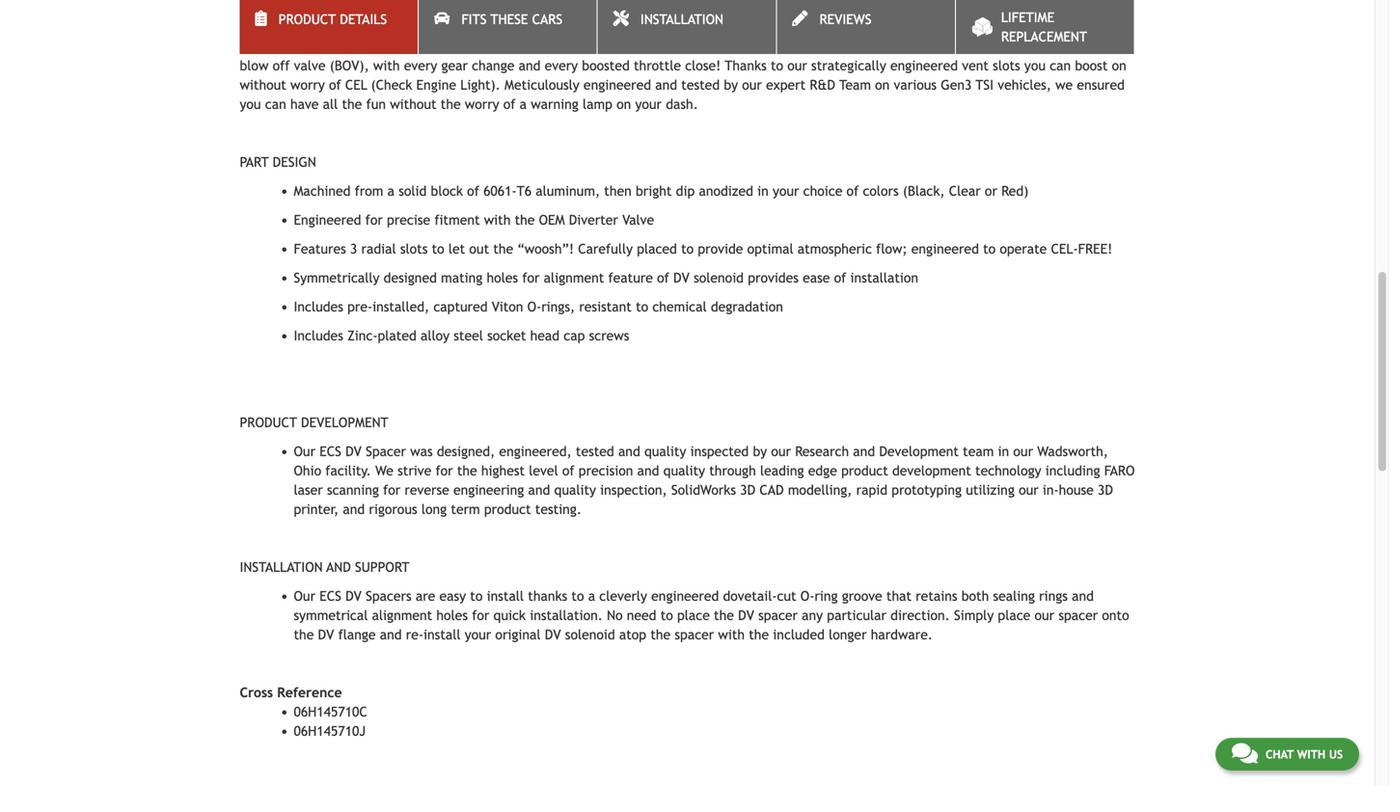 Task type: locate. For each thing, give the bounding box(es) containing it.
on right team
[[875, 77, 890, 93]]

0 vertical spatial tested
[[681, 77, 720, 93]]

0 horizontal spatial spacer
[[758, 608, 798, 623]]

engineered right the flow;
[[911, 241, 979, 257]]

1 horizontal spatial in
[[998, 444, 1009, 459]]

1 horizontal spatial place
[[998, 608, 1031, 623]]

tested down close! at the top of page
[[681, 77, 720, 93]]

you down it
[[1024, 58, 1046, 73]]

engineered down boosted
[[584, 77, 651, 93]]

1 horizontal spatial o-
[[801, 589, 815, 604]]

t6
[[517, 183, 532, 199]]

our up symmetrical
[[294, 589, 315, 604]]

alignment inside our ecs dv spacers are easy to install thanks to a cleverly engineered dovetail-cut o-ring groove that retains both sealing rings and symmetrical alignment holes for quick installation. no need to place the dv spacer any particular direction. simply place our spacer onto the dv flange and re-install your original dv solenoid atop the spacer with the included longer hardware.
[[372, 608, 432, 623]]

installation
[[850, 270, 919, 286]]

designed up installed,
[[384, 270, 437, 286]]

1 vertical spatial designed
[[384, 270, 437, 286]]

rings,
[[541, 299, 575, 315]]

ecs up symmetrical
[[320, 589, 341, 604]]

engine
[[456, 19, 496, 35]]

turn your vw or audi turbocharged engine into a head-turning, exhilarating driving experience with our in-house designed and engineered atmospheric diverter valve spacer! our ecs dv spacer unleashes your turbocharger's compressed air into the atmosphere, giving it the sound of a blow off valve (bov), with every gear change and every boosted throttle close! thanks to our strategically engineered vent slots you can boost on without worry of cel (check engine light). meticulously engineered and tested by our expert r&d team on various gen3 tsi vehicles, we ensured you can have all the fun without the worry of a warning lamp on your dash.
[[240, 19, 1127, 112]]

our up ohio on the left bottom of the page
[[294, 444, 315, 459]]

1 vertical spatial you
[[240, 97, 261, 112]]

spacer
[[758, 608, 798, 623], [1059, 608, 1098, 623]]

quick
[[494, 608, 526, 623]]

dv up 'facility.'
[[345, 444, 362, 459]]

1 horizontal spatial slots
[[993, 58, 1020, 73]]

1 horizontal spatial you
[[1024, 58, 1046, 73]]

into right air
[[854, 39, 878, 54]]

can
[[1050, 58, 1071, 73], [265, 97, 286, 112]]

our left the in- on the right bottom
[[1019, 483, 1039, 498]]

flow;
[[876, 241, 907, 257]]

holes for
[[487, 270, 540, 286]]

in-
[[873, 19, 889, 35]]

blow
[[240, 58, 269, 73]]

"woosh"! carefully
[[517, 241, 633, 257]]

on right lamp
[[617, 97, 631, 112]]

1 horizontal spatial diverter
[[569, 212, 618, 228]]

o- up head
[[527, 299, 541, 315]]

0 vertical spatial includes
[[294, 299, 343, 315]]

and up meticulously
[[519, 58, 541, 73]]

0 horizontal spatial valve
[[373, 39, 404, 54]]

a left head-
[[528, 19, 535, 35]]

strategically
[[811, 58, 886, 73]]

install down 'holes'
[[424, 627, 461, 643]]

1 horizontal spatial or
[[985, 183, 997, 199]]

1 every from the left
[[404, 58, 437, 73]]

through
[[709, 463, 756, 479]]

1 horizontal spatial by
[[753, 444, 767, 459]]

0 horizontal spatial into
[[500, 19, 524, 35]]

1 horizontal spatial into
[[854, 39, 878, 54]]

your down 'holes'
[[465, 627, 491, 643]]

0 vertical spatial on
[[1112, 58, 1127, 73]]

spacer down cut
[[758, 608, 798, 623]]

valve down turbocharged
[[373, 39, 404, 54]]

without down blow
[[240, 77, 286, 93]]

0 horizontal spatial worry
[[290, 77, 325, 93]]

of down meticulously
[[503, 97, 516, 112]]

every down spacer!
[[404, 58, 437, 73]]

0 vertical spatial alignment
[[544, 270, 604, 286]]

various
[[894, 77, 937, 93]]

to up the spacer
[[661, 608, 673, 623]]

or
[[324, 19, 337, 35], [985, 183, 997, 199]]

or right vw
[[324, 19, 337, 35]]

fits
[[461, 12, 487, 27]]

spacer
[[530, 39, 570, 54]]

quality up solidworks
[[663, 463, 705, 479]]

slots down giving
[[993, 58, 1020, 73]]

and up inspection,
[[637, 463, 659, 479]]

cars
[[532, 12, 563, 27]]

engineered up the spacer
[[651, 589, 719, 604]]

product up rapid
[[841, 463, 888, 479]]

1 vertical spatial worry
[[465, 97, 499, 112]]

block
[[431, 183, 463, 199]]

1 horizontal spatial designed
[[929, 19, 982, 35]]

0 vertical spatial valve
[[373, 39, 404, 54]]

engineered up it
[[1013, 19, 1080, 35]]

dovetail-
[[723, 589, 777, 604]]

ecs up change at the top of page
[[484, 39, 506, 54]]

worry down light).
[[465, 97, 499, 112]]

dv down dovetail-
[[738, 608, 754, 623]]

and left re- at the left of the page
[[380, 627, 402, 643]]

installation
[[240, 560, 323, 575]]

scanning
[[327, 483, 379, 498]]

on right boost
[[1112, 58, 1127, 73]]

0 vertical spatial can
[[1050, 58, 1071, 73]]

2 vertical spatial on
[[617, 97, 631, 112]]

dv down fits these cars
[[510, 39, 526, 54]]

the inside our ecs dv spacer was designed, engineered, tested and quality inspected by our research and development team in our wadsworth, ohio facility. we strive for the highest level of precision and quality through leading edge product development technology including faro laser scanning for reverse engineering and quality inspection, solidworks 3d cad modelling, rapid prototyping utilizing our in-house 3d printer, and rigorous long term product testing.
[[457, 463, 477, 479]]

installation link
[[598, 0, 776, 54]]

can left have
[[265, 97, 286, 112]]

valve
[[294, 58, 326, 73]]

dv inside our ecs dv spacer was designed, engineered, tested and quality inspected by our research and development team in our wadsworth, ohio facility. we strive for the highest level of precision and quality through leading edge product development technology including faro laser scanning for reverse engineering and quality inspection, solidworks 3d cad modelling, rapid prototyping utilizing our in-house 3d printer, and rigorous long term product testing.
[[345, 444, 362, 459]]

1 vertical spatial o-
[[801, 589, 815, 604]]

1 3d from the left
[[740, 483, 756, 498]]

1 includes from the top
[[294, 299, 343, 315]]

turbocharger's
[[668, 39, 754, 54]]

slots down precise at the top left
[[400, 241, 428, 257]]

you
[[1024, 58, 1046, 73], [240, 97, 261, 112]]

1 vertical spatial by
[[753, 444, 767, 459]]

0 vertical spatial ecs
[[484, 39, 506, 54]]

0 vertical spatial our
[[458, 39, 480, 54]]

0 vertical spatial or
[[324, 19, 337, 35]]

in right anodized
[[757, 183, 769, 199]]

testing.
[[535, 502, 582, 517]]

boost
[[1075, 58, 1108, 73]]

of right level
[[562, 463, 575, 479]]

re-
[[406, 627, 424, 643]]

with inside turn your vw or audi turbocharged engine into a head-turning, exhilarating driving experience with our in-house designed and engineered atmospheric diverter valve spacer! our ecs dv spacer unleashes your turbocharger's compressed air into the atmosphere, giving it the sound of a blow off valve (bov), with every gear change and every boosted throttle close! thanks to our strategically engineered vent slots you can boost on without worry of cel (check engine light). meticulously engineered and tested by our expert r&d team on various gen3 tsi vehicles, we ensured you can have all the fun without the worry of a warning lamp on your dash.
[[818, 19, 845, 35]]

by down thanks
[[724, 77, 738, 93]]

thanks
[[725, 58, 767, 73]]

product
[[240, 415, 297, 430]]

inspection,
[[600, 483, 667, 498]]

our inside our ecs dv spacers are easy to install thanks to a cleverly engineered dovetail-cut o-ring groove that retains both sealing rings and symmetrical alignment holes for quick installation. no need to place the dv spacer any particular direction. simply place our spacer onto the dv flange and re-install your original dv solenoid atop the spacer with the included longer hardware.
[[294, 589, 315, 604]]

easy
[[439, 589, 466, 604]]

0 horizontal spatial can
[[265, 97, 286, 112]]

pre-
[[347, 299, 372, 315]]

0 vertical spatial into
[[500, 19, 524, 35]]

red)
[[1001, 183, 1029, 199]]

cap
[[564, 328, 585, 344]]

details
[[340, 12, 387, 27]]

0 vertical spatial in
[[757, 183, 769, 199]]

0 vertical spatial install
[[487, 589, 524, 604]]

into right the engine
[[500, 19, 524, 35]]

these
[[491, 12, 528, 27]]

diverter up "woosh"! carefully
[[569, 212, 618, 228]]

bright
[[636, 183, 672, 199]]

1 horizontal spatial install
[[487, 589, 524, 604]]

3d left cad
[[740, 483, 756, 498]]

0 horizontal spatial install
[[424, 627, 461, 643]]

product down engineering
[[484, 502, 531, 517]]

ecs up 'facility.'
[[320, 444, 341, 459]]

can down sound at the top of page
[[1050, 58, 1071, 73]]

2 vertical spatial ecs
[[320, 589, 341, 604]]

0 horizontal spatial o-
[[527, 299, 541, 315]]

engine
[[416, 77, 456, 93]]

with up air
[[818, 19, 845, 35]]

0 horizontal spatial diverter
[[319, 39, 368, 54]]

1 horizontal spatial valve
[[622, 212, 654, 228]]

out
[[469, 241, 489, 257]]

1 horizontal spatial product
[[841, 463, 888, 479]]

includes zinc-plated alloy steel socket head cap screws
[[294, 328, 633, 344]]

a right sound at the top of page
[[1118, 39, 1125, 54]]

installation and support
[[240, 560, 410, 575]]

to up installation.
[[572, 589, 584, 604]]

06h145710j
[[294, 724, 366, 739]]

our for spacers
[[294, 589, 315, 604]]

and up rapid
[[853, 444, 875, 459]]

0 vertical spatial worry
[[290, 77, 325, 93]]

0 horizontal spatial slots
[[400, 241, 428, 257]]

warning
[[531, 97, 579, 112]]

1 horizontal spatial on
[[875, 77, 890, 93]]

with down dovetail-
[[718, 627, 745, 643]]

all
[[323, 97, 338, 112]]

1 vertical spatial alignment
[[372, 608, 432, 623]]

printer,
[[294, 502, 339, 517]]

3d down faro
[[1098, 483, 1113, 498]]

our inside our ecs dv spacer was designed, engineered, tested and quality inspected by our research and development team in our wadsworth, ohio facility. we strive for the highest level of precision and quality through leading edge product development technology including faro laser scanning for reverse engineering and quality inspection, solidworks 3d cad modelling, rapid prototyping utilizing our in-house 3d printer, and rigorous long term product testing.
[[294, 444, 315, 459]]

and inside our ecs dv spacers are easy to install thanks to a cleverly engineered dovetail-cut o-ring groove that retains both sealing rings and symmetrical alignment holes for quick installation. no need to place the dv spacer any particular direction. simply place our spacer onto the dv flange and re-install your original dv solenoid atop the spacer with the included longer hardware.
[[380, 627, 402, 643]]

0 vertical spatial by
[[724, 77, 738, 93]]

0 vertical spatial designed
[[929, 19, 982, 35]]

rings and
[[1039, 589, 1094, 604]]

engineered inside our ecs dv spacers are easy to install thanks to a cleverly engineered dovetail-cut o-ring groove that retains both sealing rings and symmetrical alignment holes for quick installation. no need to place the dv spacer any particular direction. simply place our spacer onto the dv flange and re-install your original dv solenoid atop the spacer with the included longer hardware.
[[651, 589, 719, 604]]

0 horizontal spatial 3d
[[740, 483, 756, 498]]

free!
[[1078, 241, 1113, 257]]

reviews link
[[777, 0, 955, 54]]

includes for includes pre-installed, captured viton o-rings, resistant to chemical degradation
[[294, 299, 343, 315]]

0 horizontal spatial tested
[[576, 444, 614, 459]]

your left choice
[[773, 183, 799, 199]]

1 vertical spatial install
[[424, 627, 461, 643]]

0 horizontal spatial you
[[240, 97, 261, 112]]

1 horizontal spatial worry
[[465, 97, 499, 112]]

1 horizontal spatial every
[[545, 58, 578, 73]]

our left in-
[[849, 19, 869, 35]]

choice
[[803, 183, 843, 199]]

install
[[487, 589, 524, 604], [424, 627, 461, 643]]

of right "block"
[[467, 183, 479, 199]]

on
[[1112, 58, 1127, 73], [875, 77, 890, 93], [617, 97, 631, 112]]

place down sealing
[[998, 608, 1031, 623]]

solid
[[399, 183, 427, 199]]

1 vertical spatial can
[[265, 97, 286, 112]]

0 horizontal spatial or
[[324, 19, 337, 35]]

spacer!
[[409, 39, 454, 54]]

your inside our ecs dv spacers are easy to install thanks to a cleverly engineered dovetail-cut o-ring groove that retains both sealing rings and symmetrical alignment holes for quick installation. no need to place the dv spacer any particular direction. simply place our spacer onto the dv flange and re-install your original dv solenoid atop the spacer with the included longer hardware.
[[465, 627, 491, 643]]

1 horizontal spatial 3d
[[1098, 483, 1113, 498]]

our inside our ecs dv spacers are easy to install thanks to a cleverly engineered dovetail-cut o-ring groove that retains both sealing rings and symmetrical alignment holes for quick installation. no need to place the dv spacer any particular direction. simply place our spacer onto the dv flange and re-install your original dv solenoid atop the spacer with the included longer hardware.
[[1035, 608, 1055, 623]]

need
[[627, 608, 656, 623]]

to up expert
[[771, 58, 783, 73]]

development
[[879, 444, 959, 459]]

1 vertical spatial in
[[998, 444, 1009, 459]]

a left cleverly
[[588, 589, 595, 604]]

quality
[[644, 444, 686, 459], [663, 463, 705, 479], [554, 483, 596, 498]]

or left red)
[[985, 183, 997, 199]]

0 vertical spatial o-
[[527, 299, 541, 315]]

and up precision
[[618, 444, 640, 459]]

dv up symmetrical
[[345, 589, 362, 604]]

to inside turn your vw or audi turbocharged engine into a head-turning, exhilarating driving experience with our in-house designed and engineered atmospheric diverter valve spacer! our ecs dv spacer unleashes your turbocharger's compressed air into the atmosphere, giving it the sound of a blow off valve (bov), with every gear change and every boosted throttle close! thanks to our strategically engineered vent slots you can boost on without worry of cel (check engine light). meticulously engineered and tested by our expert r&d team on various gen3 tsi vehicles, we ensured you can have all the fun without the worry of a warning lamp on your dash.
[[771, 58, 783, 73]]

by up leading
[[753, 444, 767, 459]]

2 includes from the top
[[294, 328, 343, 344]]

place up the spacer
[[677, 608, 710, 623]]

tested
[[681, 77, 720, 93], [576, 444, 614, 459]]

0 vertical spatial slots
[[993, 58, 1020, 73]]

faro
[[1104, 463, 1135, 479]]

diverter down the audi
[[319, 39, 368, 54]]

reference
[[277, 685, 342, 701]]

ecs inside our ecs dv spacers are easy to install thanks to a cleverly engineered dovetail-cut o-ring groove that retains both sealing rings and symmetrical alignment holes for quick installation. no need to place the dv spacer any particular direction. simply place our spacer onto the dv flange and re-install your original dv solenoid atop the spacer with the included longer hardware.
[[320, 589, 341, 604]]

slots
[[993, 58, 1020, 73], [400, 241, 428, 257]]

dv down installation.
[[545, 627, 561, 643]]

our down rings and
[[1035, 608, 1055, 623]]

for up radial
[[365, 212, 383, 228]]

sealing
[[993, 589, 1035, 604]]

tested inside turn your vw or audi turbocharged engine into a head-turning, exhilarating driving experience with our in-house designed and engineered atmospheric diverter valve spacer! our ecs dv spacer unleashes your turbocharger's compressed air into the atmosphere, giving it the sound of a blow off valve (bov), with every gear change and every boosted throttle close! thanks to our strategically engineered vent slots you can boost on without worry of cel (check engine light). meticulously engineered and tested by our expert r&d team on various gen3 tsi vehicles, we ensured you can have all the fun without the worry of a warning lamp on your dash.
[[681, 77, 720, 93]]

product
[[841, 463, 888, 479], [484, 502, 531, 517]]

from
[[355, 183, 383, 199]]

audi
[[340, 19, 367, 35]]

2 every from the left
[[545, 58, 578, 73]]

1 vertical spatial on
[[875, 77, 890, 93]]

0 horizontal spatial place
[[677, 608, 710, 623]]

1 spacer from the left
[[758, 608, 798, 623]]

ecs inside our ecs dv spacer was designed, engineered, tested and quality inspected by our research and development team in our wadsworth, ohio facility. we strive for the highest level of precision and quality through leading edge product development technology including faro laser scanning for reverse engineering and quality inspection, solidworks 3d cad modelling, rapid prototyping utilizing our in-house 3d printer, and rigorous long term product testing.
[[320, 444, 341, 459]]

facility.
[[325, 463, 371, 479]]

2 horizontal spatial on
[[1112, 58, 1127, 73]]

fits these cars link
[[419, 0, 597, 54]]

a inside our ecs dv spacers are easy to install thanks to a cleverly engineered dovetail-cut o-ring groove that retains both sealing rings and symmetrical alignment holes for quick installation. no need to place the dv spacer any particular direction. simply place our spacer onto the dv flange and re-install your original dv solenoid atop the spacer with the included longer hardware.
[[588, 589, 595, 604]]

alignment down "woosh"! carefully
[[544, 270, 604, 286]]

included
[[773, 627, 825, 643]]

flange
[[338, 627, 376, 643]]

with inside our ecs dv spacers are easy to install thanks to a cleverly engineered dovetail-cut o-ring groove that retains both sealing rings and symmetrical alignment holes for quick installation. no need to place the dv spacer any particular direction. simply place our spacer onto the dv flange and re-install your original dv solenoid atop the spacer with the included longer hardware.
[[718, 627, 745, 643]]

1 vertical spatial product
[[484, 502, 531, 517]]

research
[[795, 444, 849, 459]]

quality up the testing. at the bottom left of the page
[[554, 483, 596, 498]]

install up the quick
[[487, 589, 524, 604]]

engineered up various
[[890, 58, 958, 73]]

1 horizontal spatial spacer
[[1059, 608, 1098, 623]]

your up throttle
[[637, 39, 664, 54]]

lifetime replacement link
[[956, 0, 1134, 54]]

1 vertical spatial tested
[[576, 444, 614, 459]]

0 horizontal spatial alignment
[[372, 608, 432, 623]]

diverter inside turn your vw or audi turbocharged engine into a head-turning, exhilarating driving experience with our in-house designed and engineered atmospheric diverter valve spacer! our ecs dv spacer unleashes your turbocharger's compressed air into the atmosphere, giving it the sound of a blow off valve (bov), with every gear change and every boosted throttle close! thanks to our strategically engineered vent slots you can boost on without worry of cel (check engine light). meticulously engineered and tested by our expert r&d team on various gen3 tsi vehicles, we ensured you can have all the fun without the worry of a warning lamp on your dash.
[[319, 39, 368, 54]]

our down compressed
[[787, 58, 807, 73]]

without down the (check
[[390, 97, 437, 112]]

1 horizontal spatial without
[[390, 97, 437, 112]]

edge
[[808, 463, 837, 479]]

0 horizontal spatial on
[[617, 97, 631, 112]]

1 vertical spatial diverter
[[569, 212, 618, 228]]

spacer down rings and
[[1059, 608, 1098, 623]]

are
[[416, 589, 435, 604]]

1 vertical spatial includes
[[294, 328, 343, 344]]

3d
[[740, 483, 756, 498], [1098, 483, 1113, 498]]

0 horizontal spatial every
[[404, 58, 437, 73]]

worry down valve
[[290, 77, 325, 93]]

a down meticulously
[[520, 97, 527, 112]]

2 vertical spatial our
[[294, 589, 315, 604]]

designed up atmosphere,
[[929, 19, 982, 35]]

1 vertical spatial our
[[294, 444, 315, 459]]

0 horizontal spatial without
[[240, 77, 286, 93]]

1 vertical spatial ecs
[[320, 444, 341, 459]]

0 vertical spatial diverter
[[319, 39, 368, 54]]

1 horizontal spatial tested
[[681, 77, 720, 93]]

feature
[[608, 270, 653, 286]]

by inside our ecs dv spacer was designed, engineered, tested and quality inspected by our research and development team in our wadsworth, ohio facility. we strive for the highest level of precision and quality through leading edge product development technology including faro laser scanning for reverse engineering and quality inspection, solidworks 3d cad modelling, rapid prototyping utilizing our in-house 3d printer, and rigorous long term product testing.
[[753, 444, 767, 459]]

our down the engine
[[458, 39, 480, 54]]

team
[[839, 77, 871, 93]]

engineered,
[[499, 444, 572, 459]]

ecs inside turn your vw or audi turbocharged engine into a head-turning, exhilarating driving experience with our in-house designed and engineered atmospheric diverter valve spacer! our ecs dv spacer unleashes your turbocharger's compressed air into the atmosphere, giving it the sound of a blow off valve (bov), with every gear change and every boosted throttle close! thanks to our strategically engineered vent slots you can boost on without worry of cel (check engine light). meticulously engineered and tested by our expert r&d team on various gen3 tsi vehicles, we ensured you can have all the fun without the worry of a warning lamp on your dash.
[[484, 39, 506, 54]]

our up "technology"
[[1013, 444, 1033, 459]]

3
[[350, 241, 357, 257]]

vent
[[962, 58, 989, 73]]

0 horizontal spatial by
[[724, 77, 738, 93]]



Task type: vqa. For each thing, say whether or not it's contained in the screenshot.
unleashes
yes



Task type: describe. For each thing, give the bounding box(es) containing it.
1 vertical spatial without
[[390, 97, 437, 112]]

reviews
[[820, 12, 872, 27]]

part design
[[240, 155, 316, 170]]

leading
[[760, 463, 804, 479]]

cleverly
[[599, 589, 647, 604]]

house
[[889, 19, 925, 35]]

no
[[607, 608, 623, 623]]

ecs for spacers
[[320, 589, 341, 604]]

0 horizontal spatial product
[[484, 502, 531, 517]]

sound
[[1063, 39, 1098, 54]]

1 vertical spatial quality
[[663, 463, 705, 479]]

vw
[[301, 19, 320, 35]]

to down feature on the left top
[[636, 299, 648, 315]]

symmetrically
[[294, 270, 380, 286]]

compressed
[[758, 39, 829, 54]]

unleashes
[[574, 39, 633, 54]]

1 horizontal spatial alignment
[[544, 270, 604, 286]]

gen3
[[941, 77, 972, 93]]

gear
[[441, 58, 468, 73]]

slots inside turn your vw or audi turbocharged engine into a head-turning, exhilarating driving experience with our in-house designed and engineered atmospheric diverter valve spacer! our ecs dv spacer unleashes your turbocharger's compressed air into the atmosphere, giving it the sound of a blow off valve (bov), with every gear change and every boosted throttle close! thanks to our strategically engineered vent slots you can boost on without worry of cel (check engine light). meticulously engineered and tested by our expert r&d team on various gen3 tsi vehicles, we ensured you can have all the fun without the worry of a warning lamp on your dash.
[[993, 58, 1020, 73]]

our down thanks
[[742, 77, 762, 93]]

for up reverse
[[436, 463, 453, 479]]

spacer was
[[366, 444, 433, 459]]

our up leading
[[771, 444, 791, 459]]

chemical
[[652, 299, 707, 315]]

r&d
[[810, 77, 835, 93]]

in inside our ecs dv spacer was designed, engineered, tested and quality inspected by our research and development team in our wadsworth, ohio facility. we strive for the highest level of precision and quality through leading edge product development technology including faro laser scanning for reverse engineering and quality inspection, solidworks 3d cad modelling, rapid prototyping utilizing our in-house 3d printer, and rigorous long term product testing.
[[998, 444, 1009, 459]]

to right easy
[[470, 589, 483, 604]]

cel-
[[1051, 241, 1078, 257]]

features 3 radial slots to let out the "woosh"! carefully placed to provide optimal atmospheric flow; engineered to operate cel-free!
[[294, 241, 1117, 257]]

1 place from the left
[[677, 608, 710, 623]]

valve inside turn your vw or audi turbocharged engine into a head-turning, exhilarating driving experience with our in-house designed and engineered atmospheric diverter valve spacer! our ecs dv spacer unleashes your turbocharger's compressed air into the atmosphere, giving it the sound of a blow off valve (bov), with every gear change and every boosted throttle close! thanks to our strategically engineered vent slots you can boost on without worry of cel (check engine light). meticulously engineered and tested by our expert r&d team on various gen3 tsi vehicles, we ensured you can have all the fun without the worry of a warning lamp on your dash.
[[373, 39, 404, 54]]

aluminum,
[[536, 183, 600, 199]]

to left the let
[[432, 241, 444, 257]]

solidworks
[[671, 483, 736, 498]]

development
[[301, 415, 388, 430]]

lifetime replacement
[[1001, 10, 1087, 44]]

of right ease
[[834, 270, 846, 286]]

exhilarating
[[626, 19, 698, 35]]

long
[[421, 502, 447, 517]]

direction.
[[891, 608, 950, 623]]

features
[[294, 241, 346, 257]]

with left us
[[1297, 748, 1326, 761]]

1 vertical spatial or
[[985, 183, 997, 199]]

captured viton
[[434, 299, 523, 315]]

level
[[529, 463, 558, 479]]

engineering
[[453, 483, 524, 498]]

longer
[[829, 627, 867, 643]]

our ecs dv spacers are easy to install thanks to a cleverly engineered dovetail-cut o-ring groove that retains both sealing rings and symmetrical alignment holes for quick installation. no need to place the dv spacer any particular direction. simply place our spacer onto the dv flange and re-install your original dv solenoid atop the spacer with the included longer hardware.
[[294, 589, 1129, 643]]

ohio
[[294, 463, 321, 479]]

change
[[472, 58, 515, 73]]

term
[[451, 502, 480, 517]]

original
[[495, 627, 541, 643]]

includes for includes zinc-plated alloy steel socket head cap screws
[[294, 328, 343, 344]]

and down throttle
[[655, 77, 677, 93]]

turn
[[240, 19, 266, 35]]

simply
[[954, 608, 994, 623]]

1 horizontal spatial can
[[1050, 58, 1071, 73]]

0 vertical spatial you
[[1024, 58, 1046, 73]]

installation.
[[530, 608, 603, 623]]

solenoid provides
[[694, 270, 799, 286]]

product development
[[240, 415, 388, 430]]

inspected
[[690, 444, 749, 459]]

chat with us link
[[1215, 738, 1359, 771]]

and down scanning
[[343, 502, 365, 517]]

0 vertical spatial without
[[240, 77, 286, 93]]

anodized
[[699, 183, 753, 199]]

chat
[[1266, 748, 1294, 761]]

symmetrical
[[294, 608, 368, 623]]

cross
[[240, 685, 273, 701]]

cel
[[345, 77, 367, 93]]

2 vertical spatial quality
[[554, 483, 596, 498]]

a left "solid"
[[387, 183, 395, 199]]

6061-
[[483, 183, 517, 199]]

and down level
[[528, 483, 550, 498]]

of left "colors"
[[847, 183, 859, 199]]

the oem
[[515, 212, 565, 228]]

installed,
[[372, 299, 429, 315]]

1 vertical spatial valve
[[622, 212, 654, 228]]

includes pre-installed, captured viton o-rings, resistant to chemical degradation
[[294, 299, 787, 315]]

2 place from the left
[[998, 608, 1031, 623]]

your up atmospheric
[[270, 19, 296, 35]]

head
[[530, 328, 560, 344]]

clear
[[949, 183, 981, 199]]

prototyping
[[892, 483, 962, 498]]

and up giving
[[987, 19, 1009, 35]]

design
[[273, 155, 316, 170]]

for inside our ecs dv spacers are easy to install thanks to a cleverly engineered dovetail-cut o-ring groove that retains both sealing rings and symmetrical alignment holes for quick installation. no need to place the dv spacer any particular direction. simply place our spacer onto the dv flange and re-install your original dv solenoid atop the spacer with the included longer hardware.
[[472, 608, 489, 623]]

giving
[[986, 39, 1021, 54]]

we ensured
[[1056, 77, 1125, 93]]

for up rigorous
[[383, 483, 401, 498]]

utilizing
[[966, 483, 1015, 498]]

1 vertical spatial into
[[854, 39, 878, 54]]

o- inside our ecs dv spacers are easy to install thanks to a cleverly engineered dovetail-cut o-ring groove that retains both sealing rings and symmetrical alignment holes for quick installation. no need to place the dv spacer any particular direction. simply place our spacer onto the dv flange and re-install your original dv solenoid atop the spacer with the included longer hardware.
[[801, 589, 815, 604]]

2 spacer from the left
[[1059, 608, 1098, 623]]

rapid
[[856, 483, 888, 498]]

tested inside our ecs dv spacer was designed, engineered, tested and quality inspected by our research and development team in our wadsworth, ohio facility. we strive for the highest level of precision and quality through leading edge product development technology including faro laser scanning for reverse engineering and quality inspection, solidworks 3d cad modelling, rapid prototyping utilizing our in-house 3d printer, and rigorous long term product testing.
[[576, 444, 614, 459]]

ecs for spacer was
[[320, 444, 341, 459]]

house
[[1059, 483, 1094, 498]]

of up boost
[[1102, 39, 1114, 54]]

dv down symmetrical
[[318, 627, 334, 643]]

or inside turn your vw or audi turbocharged engine into a head-turning, exhilarating driving experience with our in-house designed and engineered atmospheric diverter valve spacer! our ecs dv spacer unleashes your turbocharger's compressed air into the atmosphere, giving it the sound of a blow off valve (bov), with every gear change and every boosted throttle close! thanks to our strategically engineered vent slots you can boost on without worry of cel (check engine light). meticulously engineered and tested by our expert r&d team on various gen3 tsi vehicles, we ensured you can have all the fun without the worry of a warning lamp on your dash.
[[324, 19, 337, 35]]

colors
[[863, 183, 899, 199]]

both
[[962, 589, 989, 604]]

by inside turn your vw or audi turbocharged engine into a head-turning, exhilarating driving experience with our in-house designed and engineered atmospheric diverter valve spacer! our ecs dv spacer unleashes your turbocharger's compressed air into the atmosphere, giving it the sound of a blow off valve (bov), with every gear change and every boosted throttle close! thanks to our strategically engineered vent slots you can boost on without worry of cel (check engine light). meticulously engineered and tested by our expert r&d team on various gen3 tsi vehicles, we ensured you can have all the fun without the worry of a warning lamp on your dash.
[[724, 77, 738, 93]]

(check
[[371, 77, 412, 93]]

development
[[892, 463, 971, 479]]

support
[[355, 560, 410, 575]]

dv inside turn your vw or audi turbocharged engine into a head-turning, exhilarating driving experience with our in-house designed and engineered atmospheric diverter valve spacer! our ecs dv spacer unleashes your turbocharger's compressed air into the atmosphere, giving it the sound of a blow off valve (bov), with every gear change and every boosted throttle close! thanks to our strategically engineered vent slots you can boost on without worry of cel (check engine light). meticulously engineered and tested by our expert r&d team on various gen3 tsi vehicles, we ensured you can have all the fun without the worry of a warning lamp on your dash.
[[510, 39, 526, 54]]

of inside our ecs dv spacer was designed, engineered, tested and quality inspected by our research and development team in our wadsworth, ohio facility. we strive for the highest level of precision and quality through leading edge product development technology including faro laser scanning for reverse engineering and quality inspection, solidworks 3d cad modelling, rapid prototyping utilizing our in-house 3d printer, and rigorous long term product testing.
[[562, 463, 575, 479]]

team
[[963, 444, 994, 459]]

then
[[604, 183, 632, 199]]

to left operate
[[983, 241, 996, 257]]

06h145710c
[[294, 704, 367, 720]]

our inside turn your vw or audi turbocharged engine into a head-turning, exhilarating driving experience with our in-house designed and engineered atmospheric diverter valve spacer! our ecs dv spacer unleashes your turbocharger's compressed air into the atmosphere, giving it the sound of a blow off valve (bov), with every gear change and every boosted throttle close! thanks to our strategically engineered vent slots you can boost on without worry of cel (check engine light). meticulously engineered and tested by our expert r&d team on various gen3 tsi vehicles, we ensured you can have all the fun without the worry of a warning lamp on your dash.
[[458, 39, 480, 54]]

including
[[1046, 463, 1100, 479]]

comments image
[[1232, 742, 1258, 765]]

0 vertical spatial product
[[841, 463, 888, 479]]

2 3d from the left
[[1098, 483, 1113, 498]]

cut
[[777, 589, 796, 604]]

throttle
[[634, 58, 681, 73]]

precise
[[387, 212, 430, 228]]

with down 6061-
[[484, 212, 511, 228]]

our for spacer was
[[294, 444, 315, 459]]

of up all
[[329, 77, 341, 93]]

precision
[[579, 463, 633, 479]]

thanks
[[528, 589, 567, 604]]

atmospheric
[[798, 241, 872, 257]]

your left dash.
[[635, 97, 662, 112]]

1 vertical spatial slots
[[400, 241, 428, 257]]

product details
[[279, 12, 387, 27]]

0 horizontal spatial designed
[[384, 270, 437, 286]]

designed,
[[437, 444, 495, 459]]

operate
[[1000, 241, 1047, 257]]

0 vertical spatial quality
[[644, 444, 686, 459]]

cad
[[760, 483, 784, 498]]

to right placed
[[681, 241, 694, 257]]

designed inside turn your vw or audi turbocharged engine into a head-turning, exhilarating driving experience with our in-house designed and engineered atmospheric diverter valve spacer! our ecs dv spacer unleashes your turbocharger's compressed air into the atmosphere, giving it the sound of a blow off valve (bov), with every gear change and every boosted throttle close! thanks to our strategically engineered vent slots you can boost on without worry of cel (check engine light). meticulously engineered and tested by our expert r&d team on various gen3 tsi vehicles, we ensured you can have all the fun without the worry of a warning lamp on your dash.
[[929, 19, 982, 35]]

symmetrically designed mating holes for alignment feature of dv solenoid provides ease of installation
[[294, 270, 923, 286]]

0 horizontal spatial in
[[757, 183, 769, 199]]

tsi
[[976, 77, 994, 93]]

engineered
[[294, 212, 361, 228]]

light).
[[460, 77, 501, 93]]



